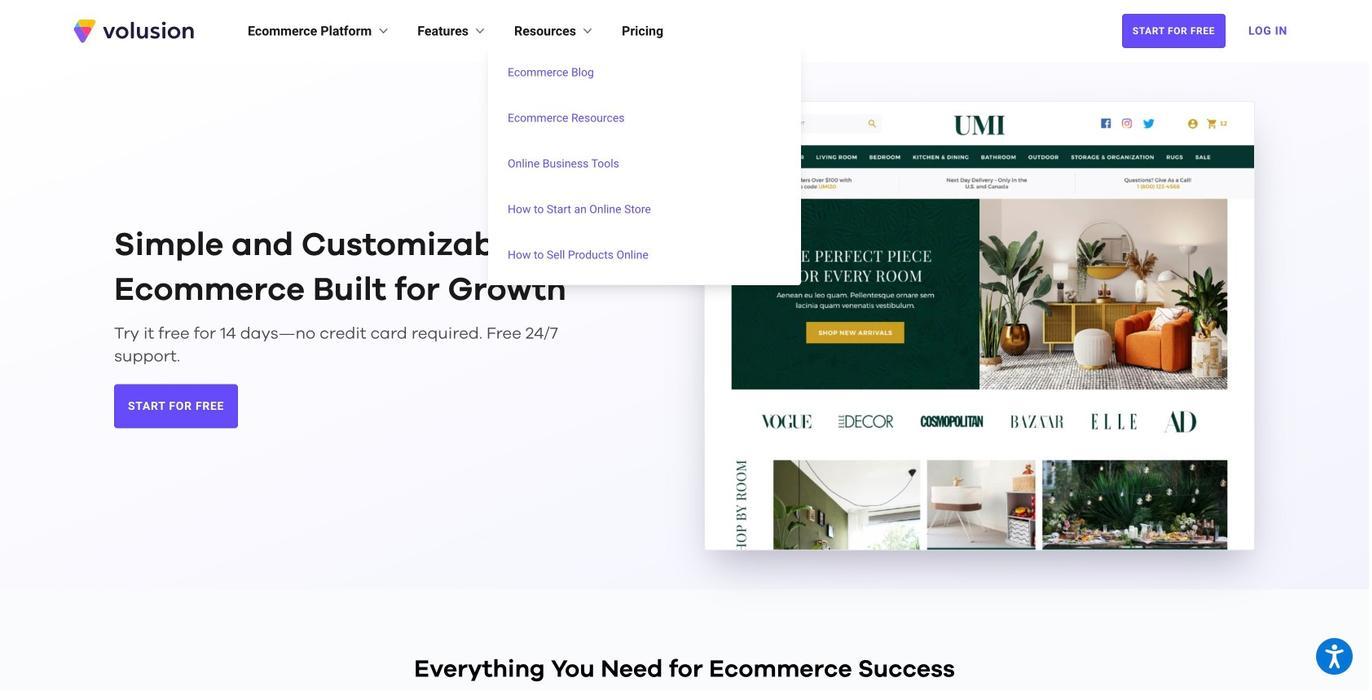 Task type: describe. For each thing, give the bounding box(es) containing it.
open accessibe: accessibility options, statement and help image
[[1325, 644, 1343, 668]]



Task type: vqa. For each thing, say whether or not it's contained in the screenshot.
What Payment Methods Can I Offer Through Premium Checkout? button
no



